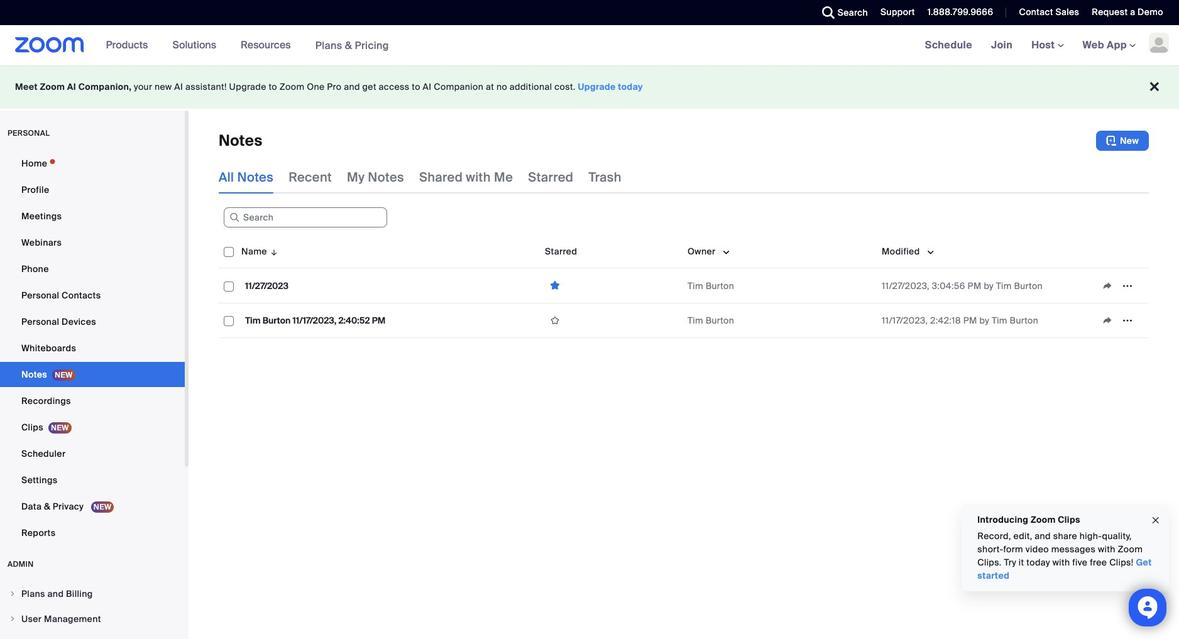 Task type: locate. For each thing, give the bounding box(es) containing it.
home
[[21, 158, 47, 169]]

0 horizontal spatial to
[[269, 81, 277, 92]]

0 horizontal spatial ai
[[67, 81, 76, 92]]

notes right all
[[237, 169, 274, 185]]

me
[[494, 169, 513, 185]]

meet zoom ai companion, footer
[[0, 65, 1180, 109]]

2 vertical spatial with
[[1053, 557, 1070, 568]]

by right the 2:42:18
[[980, 315, 990, 326]]

web app button
[[1083, 38, 1136, 52]]

1 ai from the left
[[67, 81, 76, 92]]

and left get
[[344, 81, 360, 92]]

1 upgrade from the left
[[229, 81, 266, 92]]

clips up scheduler
[[21, 422, 43, 433]]

1 horizontal spatial with
[[1053, 557, 1070, 568]]

plans and billing
[[21, 589, 93, 600]]

plans right right image
[[21, 589, 45, 600]]

upgrade down product information navigation
[[229, 81, 266, 92]]

and inside meet zoom ai companion, footer
[[344, 81, 360, 92]]

started
[[978, 570, 1010, 582]]

& inside personal menu menu
[[44, 501, 50, 512]]

11/17/2023, 2:42:18 pm by tim burton
[[882, 315, 1039, 326]]

2:40:52
[[339, 315, 370, 326]]

personal up "whiteboards"
[[21, 316, 59, 328]]

pm
[[968, 280, 982, 291], [372, 315, 386, 326], [964, 315, 978, 326]]

right image
[[9, 616, 16, 623]]

right image
[[9, 590, 16, 598]]

1 horizontal spatial today
[[1027, 557, 1050, 568]]

phone
[[21, 263, 49, 275]]

1 11/17/2023, from the left
[[293, 315, 337, 326]]

settings
[[21, 475, 58, 486]]

2:42:18
[[931, 315, 961, 326]]

1.888.799.9666
[[928, 6, 994, 18]]

0 horizontal spatial with
[[466, 169, 491, 185]]

11/17/2023, inside tim burton 11/17/2023, 2:40:52 pm button
[[293, 315, 337, 326]]

home link
[[0, 151, 185, 176]]

name
[[241, 246, 267, 257]]

11/17/2023, left the 2:40:52
[[293, 315, 337, 326]]

starred right me
[[528, 169, 574, 185]]

upgrade right cost.
[[578, 81, 616, 92]]

pm right the 2:40:52
[[372, 315, 386, 326]]

0 vertical spatial with
[[466, 169, 491, 185]]

2 horizontal spatial and
[[1035, 531, 1051, 542]]

contacts
[[62, 290, 101, 301]]

1.888.799.9666 button
[[918, 0, 997, 25], [928, 6, 994, 18]]

1 vertical spatial personal
[[21, 316, 59, 328]]

plans up meet zoom ai companion, your new ai assistant! upgrade to zoom one pro and get access to ai companion at no additional cost. upgrade today
[[315, 39, 342, 52]]

11/27/2023 starred image
[[545, 280, 565, 292]]

0 horizontal spatial today
[[618, 81, 643, 92]]

tim inside button
[[245, 315, 261, 326]]

2 11/17/2023, from the left
[[882, 315, 928, 326]]

a
[[1131, 6, 1136, 18]]

ai left companion,
[[67, 81, 76, 92]]

clips up share
[[1058, 514, 1081, 526]]

edit,
[[1014, 531, 1033, 542]]

product information navigation
[[97, 25, 399, 66]]

by
[[984, 280, 994, 291], [980, 315, 990, 326]]

plans and billing menu item
[[0, 582, 185, 606]]

tim burton 11/17/2023, 2:40:52 pm unstarred image
[[545, 315, 565, 326]]

0 horizontal spatial plans
[[21, 589, 45, 600]]

to right access
[[412, 81, 421, 92]]

to down resources dropdown button
[[269, 81, 277, 92]]

support
[[881, 6, 915, 18]]

messages
[[1051, 544, 1096, 555]]

my notes
[[347, 169, 404, 185]]

notes up the recordings
[[21, 369, 47, 380]]

upgrade
[[229, 81, 266, 92], [578, 81, 616, 92]]

plans
[[315, 39, 342, 52], [21, 589, 45, 600]]

0 vertical spatial starred
[[528, 169, 574, 185]]

tim burton for 11/17/2023,
[[688, 315, 735, 326]]

& inside product information navigation
[[345, 39, 352, 52]]

1 horizontal spatial and
[[344, 81, 360, 92]]

clips inside clips link
[[21, 422, 43, 433]]

application for 11/27/2023, 3:04:56 pm by tim burton
[[1098, 276, 1144, 295]]

starred inside tabs of all notes page tab list
[[528, 169, 574, 185]]

& for privacy
[[44, 501, 50, 512]]

meetings
[[21, 211, 62, 222]]

resources button
[[241, 25, 297, 65]]

starred up the 11/27/2023 starred icon
[[545, 246, 577, 257]]

close image
[[1151, 513, 1161, 528]]

0 vertical spatial plans
[[315, 39, 342, 52]]

application for 11/17/2023, 2:42:18 pm by tim burton
[[1098, 311, 1144, 330]]

1 vertical spatial plans
[[21, 589, 45, 600]]

1 vertical spatial tim burton
[[688, 315, 735, 326]]

ai
[[67, 81, 76, 92], [174, 81, 183, 92], [423, 81, 432, 92]]

with inside tabs of all notes page tab list
[[466, 169, 491, 185]]

0 vertical spatial and
[[344, 81, 360, 92]]

& right "data"
[[44, 501, 50, 512]]

2 ai from the left
[[174, 81, 183, 92]]

and up video
[[1035, 531, 1051, 542]]

pm for 11/17/2023,
[[964, 315, 978, 326]]

pm right the 2:42:18
[[964, 315, 978, 326]]

1 horizontal spatial ai
[[174, 81, 183, 92]]

recordings
[[21, 395, 71, 407]]

plans inside plans and billing menu item
[[21, 589, 45, 600]]

introducing
[[978, 514, 1029, 526]]

0 horizontal spatial clips
[[21, 422, 43, 433]]

zoom up clips! on the bottom
[[1118, 544, 1143, 555]]

1 personal from the top
[[21, 290, 59, 301]]

&
[[345, 39, 352, 52], [44, 501, 50, 512]]

2 horizontal spatial ai
[[423, 81, 432, 92]]

get started link
[[978, 557, 1152, 582]]

1 horizontal spatial clips
[[1058, 514, 1081, 526]]

& for pricing
[[345, 39, 352, 52]]

upgrade today link
[[578, 81, 643, 92]]

with left me
[[466, 169, 491, 185]]

0 vertical spatial &
[[345, 39, 352, 52]]

1 tim burton from the top
[[688, 280, 735, 291]]

1 horizontal spatial to
[[412, 81, 421, 92]]

access
[[379, 81, 410, 92]]

1 vertical spatial with
[[1098, 544, 1116, 555]]

plans inside product information navigation
[[315, 39, 342, 52]]

settings link
[[0, 468, 185, 493]]

1 to from the left
[[269, 81, 277, 92]]

1 vertical spatial and
[[1035, 531, 1051, 542]]

1 vertical spatial today
[[1027, 557, 1050, 568]]

banner containing products
[[0, 25, 1180, 66]]

plans & pricing link
[[315, 39, 389, 52], [315, 39, 389, 52]]

personal down phone
[[21, 290, 59, 301]]

meet zoom ai companion, your new ai assistant! upgrade to zoom one pro and get access to ai companion at no additional cost. upgrade today
[[15, 81, 643, 92]]

join
[[992, 38, 1013, 52]]

and
[[344, 81, 360, 92], [1035, 531, 1051, 542], [47, 589, 64, 600]]

0 horizontal spatial and
[[47, 589, 64, 600]]

with
[[466, 169, 491, 185], [1098, 544, 1116, 555], [1053, 557, 1070, 568]]

today
[[618, 81, 643, 92], [1027, 557, 1050, 568]]

tim burton for 11/27/2023,
[[688, 280, 735, 291]]

11/17/2023, down the 11/27/2023,
[[882, 315, 928, 326]]

1 horizontal spatial 11/17/2023,
[[882, 315, 928, 326]]

ai right new
[[174, 81, 183, 92]]

privacy
[[53, 501, 84, 512]]

search
[[838, 7, 868, 18]]

clips!
[[1110, 557, 1134, 568]]

admin menu menu
[[0, 582, 185, 639]]

all
[[219, 169, 234, 185]]

all notes
[[219, 169, 274, 185]]

& left pricing at the left
[[345, 39, 352, 52]]

personal
[[21, 290, 59, 301], [21, 316, 59, 328]]

0 vertical spatial by
[[984, 280, 994, 291]]

2 horizontal spatial with
[[1098, 544, 1116, 555]]

11/27/2023
[[245, 280, 289, 291]]

pm right 3:04:56
[[968, 280, 982, 291]]

user
[[21, 614, 42, 625]]

11/17/2023,
[[293, 315, 337, 326], [882, 315, 928, 326]]

0 horizontal spatial 11/17/2023,
[[293, 315, 337, 326]]

banner
[[0, 25, 1180, 66]]

zoom left one
[[280, 81, 305, 92]]

plans for plans and billing
[[21, 589, 45, 600]]

tim
[[688, 280, 704, 291], [996, 280, 1012, 291], [245, 315, 261, 326], [688, 315, 704, 326], [992, 315, 1008, 326]]

0 vertical spatial clips
[[21, 422, 43, 433]]

new button
[[1097, 131, 1149, 151]]

1 horizontal spatial &
[[345, 39, 352, 52]]

and left billing at the bottom left of the page
[[47, 589, 64, 600]]

support link
[[871, 0, 918, 25], [881, 6, 915, 18]]

one
[[307, 81, 325, 92]]

five
[[1073, 557, 1088, 568]]

get
[[363, 81, 377, 92]]

personal
[[8, 128, 50, 138]]

0 vertical spatial tim burton
[[688, 280, 735, 291]]

personal menu menu
[[0, 151, 185, 547]]

profile
[[21, 184, 49, 196]]

solutions
[[173, 38, 216, 52]]

2 vertical spatial and
[[47, 589, 64, 600]]

1 vertical spatial &
[[44, 501, 50, 512]]

0 horizontal spatial &
[[44, 501, 50, 512]]

2 personal from the top
[[21, 316, 59, 328]]

1 horizontal spatial plans
[[315, 39, 342, 52]]

with down messages
[[1053, 557, 1070, 568]]

2 tim burton from the top
[[688, 315, 735, 326]]

0 vertical spatial personal
[[21, 290, 59, 301]]

1 vertical spatial by
[[980, 315, 990, 326]]

by right 3:04:56
[[984, 280, 994, 291]]

ai left companion
[[423, 81, 432, 92]]

today inside meet zoom ai companion, footer
[[618, 81, 643, 92]]

profile picture image
[[1149, 33, 1169, 53]]

new
[[155, 81, 172, 92]]

1 horizontal spatial upgrade
[[578, 81, 616, 92]]

form
[[1004, 544, 1023, 555]]

by for 2:42:18
[[980, 315, 990, 326]]

0 vertical spatial today
[[618, 81, 643, 92]]

search button
[[813, 0, 871, 25]]

with up free
[[1098, 544, 1116, 555]]

application
[[219, 235, 1149, 338], [1098, 276, 1144, 295], [1098, 311, 1144, 330]]

0 horizontal spatial upgrade
[[229, 81, 266, 92]]

11/27/2023,
[[882, 280, 930, 291]]

contact sales link
[[1010, 0, 1083, 25], [1019, 6, 1080, 18]]

1 vertical spatial clips
[[1058, 514, 1081, 526]]



Task type: vqa. For each thing, say whether or not it's contained in the screenshot.
Contacts in the top of the page
yes



Task type: describe. For each thing, give the bounding box(es) containing it.
host
[[1032, 38, 1058, 52]]

recent
[[289, 169, 332, 185]]

data & privacy link
[[0, 494, 185, 519]]

it
[[1019, 557, 1024, 568]]

products button
[[106, 25, 154, 65]]

webinars link
[[0, 230, 185, 255]]

scheduler
[[21, 448, 66, 460]]

meetings navigation
[[916, 25, 1180, 66]]

Search text field
[[224, 207, 387, 228]]

meetings link
[[0, 204, 185, 229]]

pro
[[327, 81, 342, 92]]

recordings link
[[0, 389, 185, 414]]

webinars
[[21, 237, 62, 248]]

request
[[1092, 6, 1128, 18]]

plans for plans & pricing
[[315, 39, 342, 52]]

zoom logo image
[[15, 37, 84, 53]]

video
[[1026, 544, 1049, 555]]

your
[[134, 81, 152, 92]]

arrow down image
[[267, 244, 279, 259]]

record,
[[978, 531, 1011, 542]]

schedule link
[[916, 25, 982, 65]]

short-
[[978, 544, 1004, 555]]

introducing zoom clips
[[978, 514, 1081, 526]]

contact
[[1019, 6, 1054, 18]]

management
[[44, 614, 101, 625]]

clips link
[[0, 415, 185, 440]]

get
[[1136, 557, 1152, 568]]

join link
[[982, 25, 1022, 65]]

get started
[[978, 557, 1152, 582]]

no
[[497, 81, 507, 92]]

share image
[[1098, 280, 1118, 291]]

personal devices
[[21, 316, 96, 328]]

personal contacts link
[[0, 283, 185, 308]]

whiteboards
[[21, 343, 76, 354]]

more options for 11/27/2023 image
[[1118, 280, 1138, 291]]

reports
[[21, 528, 56, 539]]

user management
[[21, 614, 101, 625]]

and inside record, edit, and share high-quality, short-form video messages with zoom clips. try it today with five free clips!
[[1035, 531, 1051, 542]]

sales
[[1056, 6, 1080, 18]]

profile link
[[0, 177, 185, 202]]

trash
[[589, 169, 622, 185]]

3:04:56
[[932, 280, 966, 291]]

cost.
[[555, 81, 576, 92]]

resources
[[241, 38, 291, 52]]

3 ai from the left
[[423, 81, 432, 92]]

2 upgrade from the left
[[578, 81, 616, 92]]

and inside menu item
[[47, 589, 64, 600]]

host button
[[1032, 38, 1064, 52]]

notes up 'all notes'
[[219, 131, 263, 150]]

tim burton 11/17/2023, 2:40:52 pm
[[245, 315, 386, 326]]

admin
[[8, 560, 34, 570]]

zoom inside record, edit, and share high-quality, short-form video messages with zoom clips. try it today with five free clips!
[[1118, 544, 1143, 555]]

pricing
[[355, 39, 389, 52]]

burton inside button
[[263, 315, 291, 326]]

solutions button
[[173, 25, 222, 65]]

share
[[1053, 531, 1077, 542]]

high-
[[1080, 531, 1102, 542]]

quality,
[[1102, 531, 1132, 542]]

record, edit, and share high-quality, short-form video messages with zoom clips. try it today with five free clips!
[[978, 531, 1143, 568]]

devices
[[62, 316, 96, 328]]

zoom right meet
[[40, 81, 65, 92]]

request a demo
[[1092, 6, 1164, 18]]

web
[[1083, 38, 1105, 52]]

application containing name
[[219, 235, 1149, 338]]

at
[[486, 81, 494, 92]]

1 vertical spatial starred
[[545, 246, 577, 257]]

user management menu item
[[0, 607, 185, 631]]

notes link
[[0, 362, 185, 387]]

tim burton 11/17/2023, 2:40:52 pm button
[[241, 312, 389, 329]]

try
[[1004, 557, 1017, 568]]

data & privacy
[[21, 501, 86, 512]]

personal for personal contacts
[[21, 290, 59, 301]]

meet
[[15, 81, 38, 92]]

pm for 11/27/2023,
[[968, 280, 982, 291]]

demo
[[1138, 6, 1164, 18]]

modified
[[882, 246, 920, 257]]

clips.
[[978, 557, 1002, 568]]

2 to from the left
[[412, 81, 421, 92]]

web app
[[1083, 38, 1127, 52]]

personal contacts
[[21, 290, 101, 301]]

pm inside button
[[372, 315, 386, 326]]

zoom up edit,
[[1031, 514, 1056, 526]]

free
[[1090, 557, 1107, 568]]

new
[[1120, 135, 1139, 146]]

by for 3:04:56
[[984, 280, 994, 291]]

my
[[347, 169, 365, 185]]

scheduler link
[[0, 441, 185, 467]]

more options for tim burton 11/17/2023, 2:40:52 pm image
[[1118, 315, 1138, 326]]

share image
[[1098, 315, 1118, 326]]

11/27/2023, 3:04:56 pm by tim burton
[[882, 280, 1043, 291]]

data
[[21, 501, 42, 512]]

personal for personal devices
[[21, 316, 59, 328]]

companion
[[434, 81, 484, 92]]

tabs of all notes page tab list
[[219, 161, 622, 194]]

shared
[[419, 169, 463, 185]]

notes inside 'notes' link
[[21, 369, 47, 380]]

notes right my
[[368, 169, 404, 185]]

reports link
[[0, 521, 185, 546]]

shared with me
[[419, 169, 513, 185]]

today inside record, edit, and share high-quality, short-form video messages with zoom clips. try it today with five free clips!
[[1027, 557, 1050, 568]]

personal devices link
[[0, 309, 185, 334]]

companion,
[[78, 81, 132, 92]]

schedule
[[925, 38, 973, 52]]

assistant!
[[185, 81, 227, 92]]



